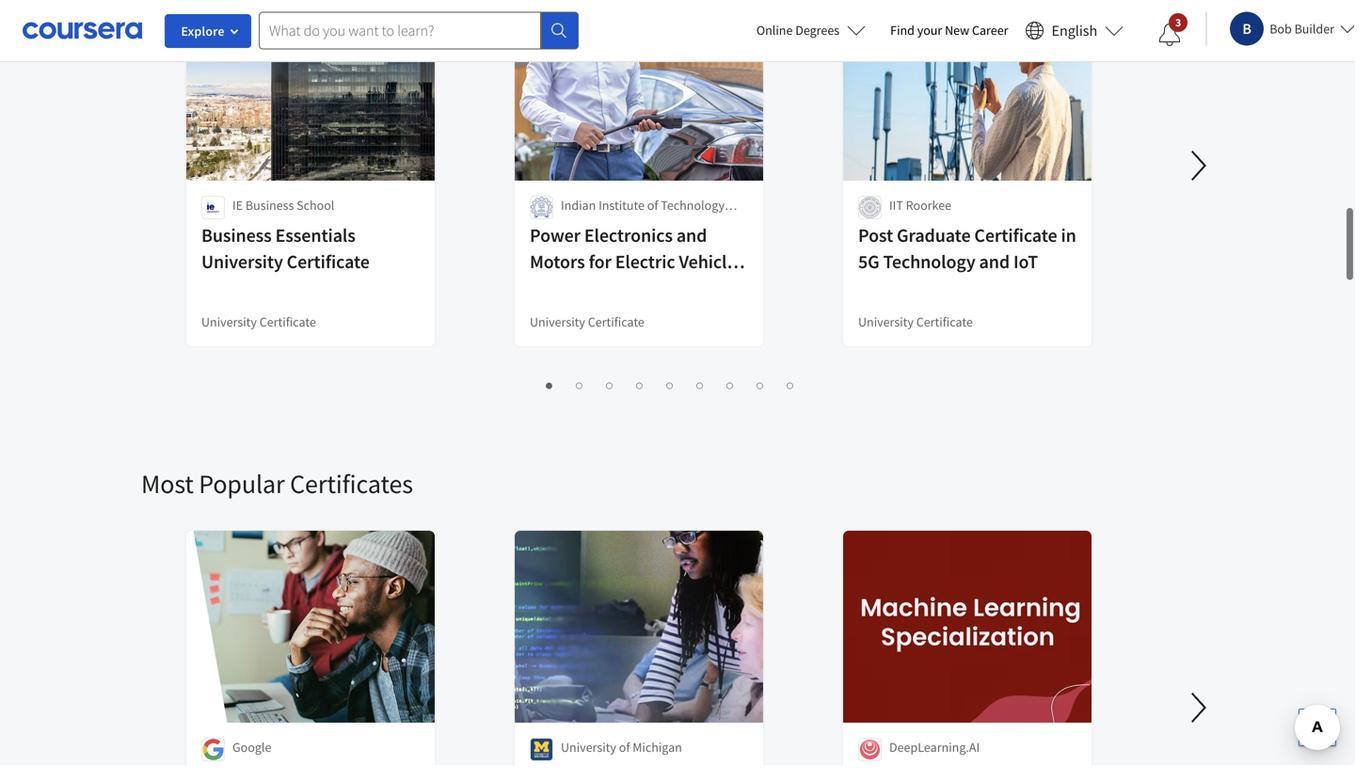 Task type: describe. For each thing, give the bounding box(es) containing it.
2
[[572, 376, 580, 394]]

indian institute of technology bombay image
[[530, 196, 554, 219]]

3 button
[[597, 374, 619, 395]]

electric
[[616, 250, 676, 274]]

university certificate for post graduate certificate in 5g technology and iot
[[859, 314, 973, 331]]

5 button
[[657, 374, 679, 395]]

5
[[662, 376, 670, 394]]

7
[[723, 376, 730, 394]]

bob
[[1270, 20, 1293, 37]]

in
[[1062, 224, 1077, 247]]

and inside post graduate certificate in 5g technology and iot
[[980, 250, 1010, 274]]

4
[[632, 376, 640, 394]]

english
[[1052, 21, 1098, 40]]

0 vertical spatial business
[[246, 197, 294, 214]]

explore button
[[165, 14, 251, 48]]

What do you want to learn? text field
[[259, 12, 541, 49]]

b
[[1243, 19, 1252, 38]]

popular
[[199, 468, 285, 500]]

2 button
[[566, 374, 589, 395]]

google
[[233, 739, 272, 756]]

6 button
[[687, 374, 710, 395]]

university certificate for power electronics and motors for electric vehicles (evs) certificate
[[530, 314, 645, 331]]

for
[[589, 250, 612, 274]]

4 button
[[627, 374, 649, 395]]

online degrees
[[757, 22, 840, 39]]

university for post graduate certificate in 5g technology and iot
[[859, 314, 914, 331]]

5g
[[859, 250, 880, 274]]

iit roorkee image
[[859, 196, 882, 219]]

certificate inside business essentials university certificate
[[287, 250, 370, 274]]

university for power electronics and motors for electric vehicles (evs) certificate
[[530, 314, 586, 331]]

coursera image
[[23, 15, 142, 45]]

indian
[[561, 197, 596, 214]]

iit roorkee
[[890, 197, 952, 214]]

help center image
[[1307, 717, 1330, 739]]

list containing 1
[[188, 373, 1153, 395]]

3 inside button
[[602, 376, 610, 394]]

certificates
[[290, 468, 413, 500]]

university of michigan
[[561, 739, 683, 756]]

technology inside post graduate certificate in 5g technology and iot
[[884, 250, 976, 274]]

michigan
[[633, 739, 683, 756]]

3 inside dropdown button
[[1176, 15, 1182, 30]]

6
[[693, 376, 700, 394]]

career
[[973, 22, 1009, 39]]

ie business school image
[[202, 196, 225, 219]]

8
[[753, 376, 760, 394]]

deeplearning.ai link
[[842, 529, 1094, 766]]

find
[[891, 22, 915, 39]]

7 button
[[717, 374, 740, 395]]

and inside power electronics and motors for electric vehicles (evs) certificate
[[677, 224, 707, 247]]

university of michigan link
[[513, 529, 766, 766]]

technology inside indian institute of technology bombay
[[661, 197, 725, 214]]

ie business school
[[233, 197, 335, 214]]

vehicles
[[679, 250, 745, 274]]

power
[[530, 224, 581, 247]]

university inside business essentials university certificate
[[202, 250, 283, 274]]

electronics
[[585, 224, 673, 247]]

your
[[918, 22, 943, 39]]

most popular certificates
[[141, 468, 413, 500]]

post graduate certificate in 5g technology and iot
[[859, 224, 1077, 274]]

bombay
[[561, 216, 607, 233]]

certificate inside post graduate certificate in 5g technology and iot
[[975, 224, 1058, 247]]



Task type: locate. For each thing, give the bounding box(es) containing it.
university down 5g on the right top of the page
[[859, 314, 914, 331]]

8 button
[[747, 374, 770, 395]]

1 vertical spatial of
[[619, 739, 630, 756]]

university of michigan image
[[530, 738, 554, 762]]

of right institute
[[648, 197, 659, 214]]

institute
[[599, 197, 645, 214]]

online
[[757, 22, 793, 39]]

deeplearning.ai
[[890, 739, 980, 756]]

business right "ie" at the top left of page
[[246, 197, 294, 214]]

business inside business essentials university certificate
[[202, 224, 272, 247]]

0 vertical spatial of
[[648, 197, 659, 214]]

university certificate for business essentials university certificate
[[202, 314, 316, 331]]

1 vertical spatial business
[[202, 224, 272, 247]]

university
[[202, 250, 283, 274], [202, 314, 257, 331], [530, 314, 586, 331], [859, 314, 914, 331], [561, 739, 617, 756]]

school
[[297, 197, 335, 214]]

(evs)
[[530, 276, 570, 300]]

iot
[[1014, 250, 1039, 274]]

0 horizontal spatial university certificate
[[202, 314, 316, 331]]

2 horizontal spatial university certificate
[[859, 314, 973, 331]]

1 vertical spatial and
[[980, 250, 1010, 274]]

list
[[188, 373, 1153, 395]]

roorkee
[[906, 197, 952, 214]]

1 horizontal spatial of
[[648, 197, 659, 214]]

1
[[542, 376, 549, 394]]

show notifications image
[[1159, 24, 1182, 46]]

power electronics and motors for electric vehicles (evs) certificate
[[530, 224, 745, 300]]

deeplearning.ai image
[[859, 738, 882, 762]]

1 horizontal spatial and
[[980, 250, 1010, 274]]

most
[[141, 468, 194, 500]]

1 vertical spatial technology
[[884, 250, 976, 274]]

9
[[783, 376, 790, 394]]

degrees
[[796, 22, 840, 39]]

1 button
[[536, 374, 559, 395]]

university down "ie" at the top left of page
[[202, 250, 283, 274]]

next slide image
[[1177, 143, 1222, 188]]

of
[[648, 197, 659, 214], [619, 739, 630, 756]]

post
[[859, 224, 894, 247]]

0 horizontal spatial of
[[619, 739, 630, 756]]

business down "ie" at the top left of page
[[202, 224, 272, 247]]

of inside most popular certificates carousel element
[[619, 739, 630, 756]]

find your new career link
[[881, 19, 1018, 42]]

and left iot
[[980, 250, 1010, 274]]

3 button
[[1144, 12, 1197, 57]]

business
[[246, 197, 294, 214], [202, 224, 272, 247]]

university certificate down 5g on the right top of the page
[[859, 314, 973, 331]]

university for business essentials university certificate
[[202, 314, 257, 331]]

technology
[[661, 197, 725, 214], [884, 250, 976, 274]]

1 horizontal spatial university certificate
[[530, 314, 645, 331]]

and
[[677, 224, 707, 247], [980, 250, 1010, 274]]

3 left b
[[1176, 15, 1182, 30]]

0 vertical spatial technology
[[661, 197, 725, 214]]

0 horizontal spatial 3
[[602, 376, 610, 394]]

9 button
[[777, 374, 800, 395]]

online degrees button
[[742, 9, 881, 51]]

university certificate down business essentials university certificate
[[202, 314, 316, 331]]

business essentials university certificate
[[202, 224, 370, 274]]

google image
[[202, 738, 225, 762]]

indian institute of technology bombay
[[561, 197, 725, 233]]

university certificate down (evs)
[[530, 314, 645, 331]]

university down (evs)
[[530, 314, 586, 331]]

graduate
[[897, 224, 971, 247]]

next slide image
[[1177, 685, 1222, 731]]

None search field
[[259, 12, 579, 49]]

essentials
[[276, 224, 356, 247]]

1 horizontal spatial technology
[[884, 250, 976, 274]]

google link
[[185, 529, 437, 766]]

university inside university of michigan link
[[561, 739, 617, 756]]

3 university certificate from the left
[[859, 314, 973, 331]]

most popular certificates carousel element
[[141, 411, 1356, 766]]

0 vertical spatial and
[[677, 224, 707, 247]]

bob builder
[[1270, 20, 1335, 37]]

0 horizontal spatial technology
[[661, 197, 725, 214]]

find your new career
[[891, 22, 1009, 39]]

certificate
[[975, 224, 1058, 247], [287, 250, 370, 274], [574, 276, 657, 300], [260, 314, 316, 331], [588, 314, 645, 331], [917, 314, 973, 331]]

technology down graduate
[[884, 250, 976, 274]]

1 university certificate from the left
[[202, 314, 316, 331]]

iit
[[890, 197, 904, 214]]

motors
[[530, 250, 585, 274]]

university down business essentials university certificate
[[202, 314, 257, 331]]

1 horizontal spatial 3
[[1176, 15, 1182, 30]]

and up vehicles
[[677, 224, 707, 247]]

3
[[1176, 15, 1182, 30], [602, 376, 610, 394]]

0 horizontal spatial and
[[677, 224, 707, 247]]

builder
[[1295, 20, 1335, 37]]

of left michigan
[[619, 739, 630, 756]]

university certificate
[[202, 314, 316, 331], [530, 314, 645, 331], [859, 314, 973, 331]]

english button
[[1018, 0, 1132, 61]]

1 vertical spatial 3
[[602, 376, 610, 394]]

university right university of michigan icon
[[561, 739, 617, 756]]

3 right 2 button at the left of page
[[602, 376, 610, 394]]

2 university certificate from the left
[[530, 314, 645, 331]]

technology up vehicles
[[661, 197, 725, 214]]

explore
[[181, 23, 225, 40]]

0 vertical spatial 3
[[1176, 15, 1182, 30]]

ie
[[233, 197, 243, 214]]

of inside indian institute of technology bombay
[[648, 197, 659, 214]]

certificate inside power electronics and motors for electric vehicles (evs) certificate
[[574, 276, 657, 300]]

new
[[945, 22, 970, 39]]



Task type: vqa. For each thing, say whether or not it's contained in the screenshot.
Bob
yes



